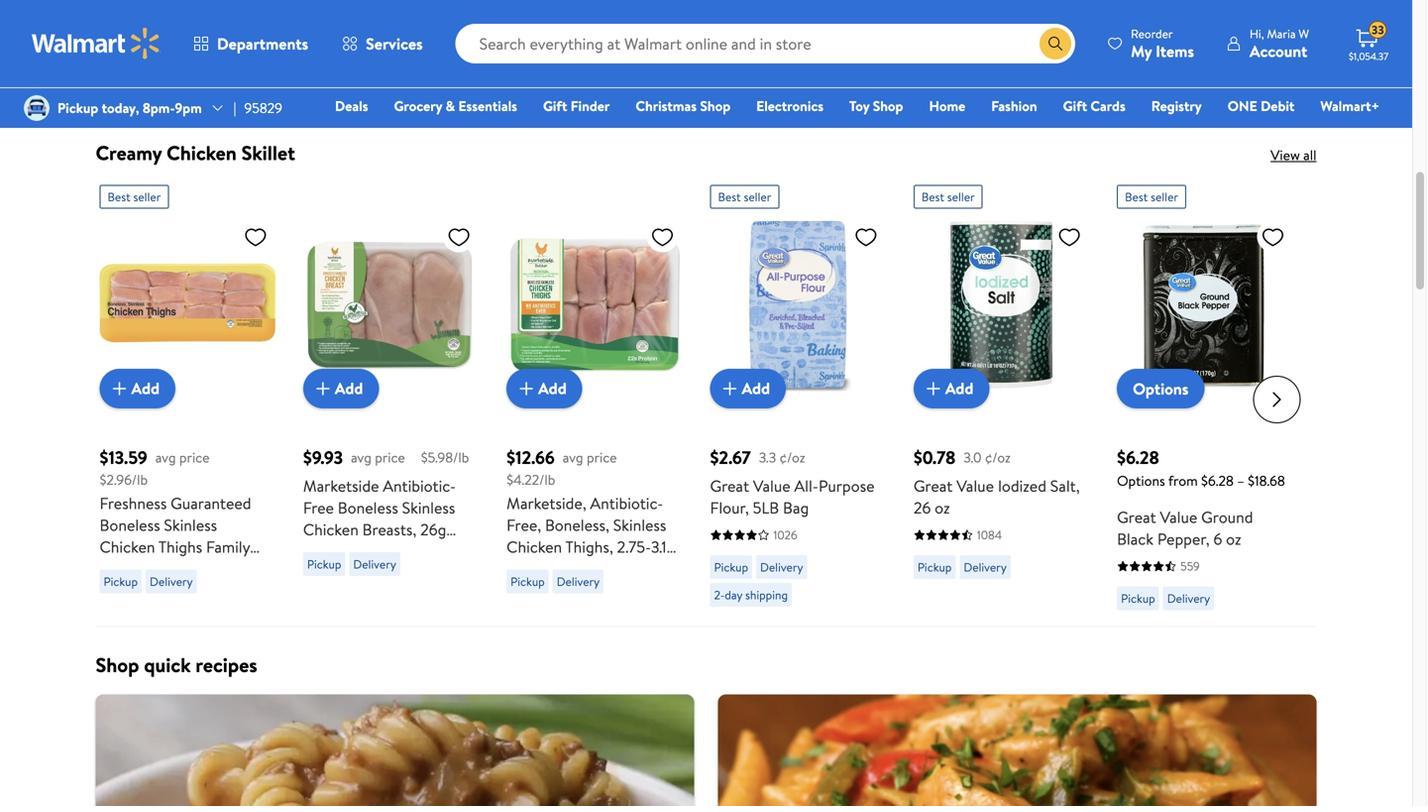 Task type: describe. For each thing, give the bounding box(es) containing it.
2 add to cart image from the left
[[515, 377, 539, 400]]

all-
[[795, 475, 819, 497]]

iodized
[[998, 475, 1047, 497]]

great value ground black pepper, 6 oz image
[[1118, 217, 1293, 393]]

add for $2.67
[[742, 377, 770, 399]]

ground
[[1202, 506, 1254, 528]]

0 vertical spatial options
[[1133, 378, 1189, 399]]

antibiotic- inside marketside antibiotic- free boneless skinless chicken breasts, 26g protein, 1.3 - 3.0 lb
[[383, 475, 456, 497]]

next slide for product carousel list image
[[1254, 376, 1301, 423]]

electronics link
[[748, 95, 833, 116]]

shop quick recipes
[[96, 651, 257, 679]]

add to favorites list, marketside antibiotic-free boneless skinless chicken breasts, 26g protein, 1.3 - 3.0 lb image
[[447, 225, 471, 249]]

home link
[[921, 95, 975, 116]]

finder
[[571, 96, 610, 116]]

gift cards
[[1063, 96, 1126, 116]]

pickup up "day" at the bottom right of the page
[[714, 559, 749, 575]]

registry link
[[1143, 95, 1211, 116]]

skinless inside $13.59 avg price $2.96/lb freshness guaranteed boneless skinless chicken thighs family pack, 4.7 - 5.6 lb tray
[[164, 514, 217, 536]]

2.75-
[[617, 536, 651, 558]]

26g
[[420, 518, 446, 540]]

marketside, antibiotic-free, boneless, skinless chicken thighs, 2.75-3.10 lb tray, 22g protein per serving, allergen free image
[[507, 217, 683, 393]]

view
[[1271, 145, 1301, 165]]

per
[[642, 558, 664, 579]]

delivery down thighs
[[150, 573, 193, 590]]

christmas
[[636, 96, 697, 116]]

–
[[1238, 471, 1245, 490]]

avg for $9.93
[[351, 448, 372, 467]]

from
[[1169, 471, 1198, 490]]

2 add button from the left
[[303, 369, 379, 408]]

$0.78 3.0 ¢/oz great value iodized salt, 26 oz
[[914, 445, 1080, 518]]

pickup up today,
[[104, 26, 138, 43]]

allergen
[[566, 579, 624, 601]]

gift for gift cards
[[1063, 96, 1088, 116]]

$2.67 3.3 ¢/oz great value all-purpose flour, 5lb bag
[[710, 445, 875, 518]]

quick
[[144, 651, 191, 679]]

skinless inside marketside antibiotic- free boneless skinless chicken breasts, 26g protein, 1.3 - 3.0 lb
[[402, 497, 455, 518]]

33
[[1372, 22, 1385, 38]]

christmas shop link
[[627, 95, 740, 116]]

grocery & essentials link
[[385, 95, 526, 116]]

protein
[[587, 558, 638, 579]]

one debit
[[1228, 96, 1295, 116]]

reorder my items
[[1131, 25, 1195, 62]]

$12.66
[[507, 445, 555, 470]]

4.7
[[140, 558, 160, 579]]

add to cart image for $13.59
[[108, 377, 131, 400]]

5lb
[[753, 497, 780, 518]]

great inside great value ground black pepper, 6 oz
[[1118, 506, 1157, 528]]

$18.68
[[1248, 471, 1286, 490]]

chicken inside marketside antibiotic- free boneless skinless chicken breasts, 26g protein, 1.3 - 3.0 lb
[[303, 518, 359, 540]]

guaranteed
[[171, 492, 251, 514]]

22g
[[558, 558, 584, 579]]

deals link
[[326, 95, 377, 116]]

product group containing $12.66
[[507, 177, 683, 618]]

6
[[1214, 528, 1223, 550]]

add button for $2.67
[[710, 369, 786, 408]]

great value all-purpose flour, 5lb bag image
[[710, 217, 886, 393]]

value inside great value ground black pepper, 6 oz
[[1161, 506, 1198, 528]]

¢/oz for $2.67
[[780, 448, 806, 467]]

skinless inside $12.66 avg price $4.22/lb marketside, antibiotic- free, boneless, skinless chicken thighs, 2.75-3.10 lb tray, 22g protein per serving, allergen free
[[613, 514, 667, 536]]

tray
[[213, 558, 241, 579]]

creamy chicken skillet
[[96, 139, 295, 167]]

home
[[929, 96, 966, 116]]

marketside antibiotic-free boneless skinless chicken breasts, 26g protein, 1.3 - 3.0 lb image
[[303, 217, 479, 393]]

price for $9.93
[[375, 448, 405, 467]]

add to cart image
[[311, 377, 335, 400]]

reorder
[[1131, 25, 1173, 42]]

pickup left 4.7
[[104, 573, 138, 590]]

4 best from the left
[[1125, 188, 1148, 205]]

add for $0.78
[[946, 377, 974, 399]]

$9.93 avg price
[[303, 445, 405, 470]]

electronics
[[757, 96, 824, 116]]

¢/oz for $0.78
[[985, 448, 1011, 467]]

essentials
[[459, 96, 517, 116]]

my
[[1131, 40, 1152, 62]]

deals
[[335, 96, 368, 116]]

pickup up christmas shop at the top of page
[[714, 26, 749, 43]]

|
[[234, 98, 236, 117]]

1 horizontal spatial $6.28
[[1202, 471, 1234, 490]]

free,
[[507, 514, 541, 536]]

departments
[[217, 33, 308, 55]]

3 add button from the left
[[507, 369, 583, 408]]

product group containing $6.28
[[1118, 177, 1293, 618]]

$6.28 options from $6.28 – $18.68
[[1118, 445, 1286, 490]]

$2.96/lb
[[100, 470, 148, 489]]

delivery up shipping at the right of page
[[760, 559, 804, 575]]

toy
[[850, 96, 870, 116]]

1 list item from the left
[[84, 694, 706, 806]]

pepper,
[[1158, 528, 1210, 550]]

breasts,
[[363, 518, 417, 540]]

thighs,
[[566, 536, 613, 558]]

walmart+
[[1321, 96, 1380, 116]]

delivery down "1193"
[[964, 79, 1007, 96]]

best for $2.67
[[718, 188, 741, 205]]

delivery down breasts, at the left of page
[[353, 556, 396, 572]]

hi, maria w account
[[1250, 25, 1310, 62]]

creamy
[[96, 139, 162, 167]]

95829
[[244, 98, 283, 117]]

pickup right toy shop link
[[918, 79, 952, 96]]

grocery & essentials
[[394, 96, 517, 116]]

services
[[366, 33, 423, 55]]

gift cards link
[[1055, 95, 1135, 116]]

view all link
[[1271, 145, 1317, 165]]

great for $0.78
[[914, 475, 953, 497]]

9pm
[[175, 98, 202, 117]]

family
[[206, 536, 250, 558]]

shop for christmas shop
[[700, 96, 731, 116]]

fashion link
[[983, 95, 1047, 116]]

4 best seller from the left
[[1125, 188, 1179, 205]]

pickup left services
[[307, 26, 341, 43]]

protein,
[[303, 540, 358, 562]]

add button for $13.59
[[100, 369, 176, 408]]

price for $12.66
[[587, 448, 617, 467]]

add to cart image for $0.78
[[922, 377, 946, 400]]

$1,054.37
[[1349, 50, 1389, 63]]

avg for $12.66
[[563, 448, 584, 467]]

boneless,
[[545, 514, 610, 536]]

8pm-
[[143, 98, 175, 117]]

great value iodized salt, 26 oz image
[[914, 217, 1090, 393]]

lb inside $12.66 avg price $4.22/lb marketside, antibiotic- free, boneless, skinless chicken thighs, 2.75-3.10 lb tray, 22g protein per serving, allergen free
[[507, 558, 519, 579]]

services button
[[325, 20, 440, 67]]

pickup left '22g'
[[511, 573, 545, 590]]

$13.59 avg price $2.96/lb freshness guaranteed boneless skinless chicken thighs family pack, 4.7 - 5.6 lb tray
[[100, 445, 251, 579]]

lb inside $13.59 avg price $2.96/lb freshness guaranteed boneless skinless chicken thighs family pack, 4.7 - 5.6 lb tray
[[198, 558, 210, 579]]

0 horizontal spatial shop
[[96, 651, 139, 679]]

shop for toy shop
[[873, 96, 904, 116]]

1026
[[774, 526, 798, 543]]

- inside $13.59 avg price $2.96/lb freshness guaranteed boneless skinless chicken thighs family pack, 4.7 - 5.6 lb tray
[[164, 558, 170, 579]]



Task type: vqa. For each thing, say whether or not it's contained in the screenshot.
left oz
yes



Task type: locate. For each thing, give the bounding box(es) containing it.
1 vertical spatial 3.0
[[392, 540, 412, 562]]

1 vertical spatial oz
[[1227, 528, 1242, 550]]

great down $0.78
[[914, 475, 953, 497]]

avg right $12.66
[[563, 448, 584, 467]]

view all
[[1271, 145, 1317, 165]]

4 add button from the left
[[710, 369, 786, 408]]

seller down home link
[[948, 188, 975, 205]]

lb
[[416, 540, 429, 562], [198, 558, 210, 579], [507, 558, 519, 579]]

seller down electronics link
[[744, 188, 772, 205]]

1 horizontal spatial ¢/oz
[[985, 448, 1011, 467]]

-
[[382, 540, 388, 562], [164, 558, 170, 579]]

skinless down $5.98/lb at the left bottom of page
[[402, 497, 455, 518]]

3 add to cart image from the left
[[718, 377, 742, 400]]

great down $2.67
[[710, 475, 750, 497]]

3.0
[[964, 448, 982, 467], [392, 540, 412, 562]]

today,
[[102, 98, 139, 117]]

chicken inside $12.66 avg price $4.22/lb marketside, antibiotic- free, boneless, skinless chicken thighs, 2.75-3.10 lb tray, 22g protein per serving, allergen free
[[507, 536, 562, 558]]

2 horizontal spatial shop
[[873, 96, 904, 116]]

1 horizontal spatial skinless
[[402, 497, 455, 518]]

0 horizontal spatial gift
[[543, 96, 568, 116]]

3 best seller from the left
[[922, 188, 975, 205]]

add to cart image up $13.59
[[108, 377, 131, 400]]

¢/oz
[[780, 448, 806, 467], [985, 448, 1011, 467]]

shipping
[[746, 586, 788, 603]]

2 horizontal spatial skinless
[[613, 514, 667, 536]]

delivery down thighs,
[[557, 573, 600, 590]]

add button for $0.78
[[914, 369, 990, 408]]

christmas shop
[[636, 96, 731, 116]]

- left 5.6
[[164, 558, 170, 579]]

add up $0.78
[[946, 377, 974, 399]]

price inside $12.66 avg price $4.22/lb marketside, antibiotic- free, boneless, skinless chicken thighs, 2.75-3.10 lb tray, 22g protein per serving, allergen free
[[587, 448, 617, 467]]

lb right 1.3
[[416, 540, 429, 562]]

3 best from the left
[[922, 188, 945, 205]]

oz inside $0.78 3.0 ¢/oz great value iodized salt, 26 oz
[[935, 497, 950, 518]]

pickup down the black
[[1121, 590, 1156, 607]]

product group containing $9.93
[[303, 177, 479, 618]]

best seller for $13.59
[[108, 188, 161, 205]]

3.0 inside marketside antibiotic- free boneless skinless chicken breasts, 26g protein, 1.3 - 3.0 lb
[[392, 540, 412, 562]]

1 add button from the left
[[100, 369, 176, 408]]

day
[[725, 586, 743, 603]]

list item
[[84, 694, 706, 806], [706, 694, 1329, 806]]

add to cart image for $2.67
[[718, 377, 742, 400]]

avg
[[155, 448, 176, 467], [351, 448, 372, 467], [563, 448, 584, 467]]

gift left cards at the top right of page
[[1063, 96, 1088, 116]]

26
[[914, 497, 931, 518]]

value down 3.3
[[753, 475, 791, 497]]

marketside
[[303, 475, 379, 497]]

2 ¢/oz from the left
[[985, 448, 1011, 467]]

shop right "toy"
[[873, 96, 904, 116]]

1 best seller from the left
[[108, 188, 161, 205]]

free up protein,
[[303, 497, 334, 518]]

0 vertical spatial oz
[[935, 497, 950, 518]]

value down 'from' at the bottom
[[1161, 506, 1198, 528]]

options left 'from' at the bottom
[[1118, 471, 1166, 490]]

seller down registry link
[[1151, 188, 1179, 205]]

1 horizontal spatial value
[[957, 475, 994, 497]]

product group containing 1193
[[914, 0, 1090, 108]]

add up $13.59
[[131, 377, 160, 399]]

add to cart image up $12.66
[[515, 377, 539, 400]]

0 vertical spatial 3.0
[[964, 448, 982, 467]]

1 best from the left
[[108, 188, 130, 205]]

shop left quick
[[96, 651, 139, 679]]

1 horizontal spatial lb
[[416, 540, 429, 562]]

price inside $13.59 avg price $2.96/lb freshness guaranteed boneless skinless chicken thighs family pack, 4.7 - 5.6 lb tray
[[179, 448, 210, 467]]

5 add from the left
[[946, 377, 974, 399]]

3 avg from the left
[[563, 448, 584, 467]]

add button up $12.66
[[507, 369, 583, 408]]

items
[[1156, 40, 1195, 62]]

toy shop
[[850, 96, 904, 116]]

2 horizontal spatial value
[[1161, 506, 1198, 528]]

product group containing $13.59
[[100, 177, 275, 618]]

add to favorites list, great value all-purpose flour, 5lb bag image
[[854, 225, 878, 249]]

0 horizontal spatial ¢/oz
[[780, 448, 806, 467]]

value for $0.78
[[957, 475, 994, 497]]

value
[[753, 475, 791, 497], [957, 475, 994, 497], [1161, 506, 1198, 528]]

3.3
[[759, 448, 777, 467]]

great inside $2.67 3.3 ¢/oz great value all-purpose flour, 5lb bag
[[710, 475, 750, 497]]

$2.67
[[710, 445, 751, 470]]

price right $12.66
[[587, 448, 617, 467]]

debit
[[1261, 96, 1295, 116]]

avg inside $12.66 avg price $4.22/lb marketside, antibiotic- free, boneless, skinless chicken thighs, 2.75-3.10 lb tray, 22g protein per serving, allergen free
[[563, 448, 584, 467]]

toy shop link
[[841, 95, 913, 116]]

1 add to cart image from the left
[[108, 377, 131, 400]]

delivery up electronics link
[[760, 26, 804, 43]]

1 horizontal spatial boneless
[[338, 497, 398, 518]]

gift
[[543, 96, 568, 116], [1063, 96, 1088, 116]]

free down 2.75-
[[628, 579, 658, 601]]

$5.98/lb
[[421, 448, 469, 467]]

0 horizontal spatial boneless
[[100, 514, 160, 536]]

chicken up serving,
[[507, 536, 562, 558]]

avg inside $13.59 avg price $2.96/lb freshness guaranteed boneless skinless chicken thighs family pack, 4.7 - 5.6 lb tray
[[155, 448, 176, 467]]

delivery down 1084
[[964, 559, 1007, 575]]

lb left tray,
[[507, 558, 519, 579]]

1 horizontal spatial price
[[375, 448, 405, 467]]

search icon image
[[1048, 36, 1064, 52]]

best seller for $0.78
[[922, 188, 975, 205]]

best for $13.59
[[108, 188, 130, 205]]

0 horizontal spatial skinless
[[164, 514, 217, 536]]

one
[[1228, 96, 1258, 116]]

add to favorites list, marketside, antibiotic-free, boneless, skinless chicken thighs, 2.75-3.10 lb tray, 22g protein per serving, allergen free image
[[651, 225, 675, 249]]

5.6
[[174, 558, 194, 579]]

skinless
[[402, 497, 455, 518], [164, 514, 217, 536], [613, 514, 667, 536]]

add for $13.59
[[131, 377, 160, 399]]

0 horizontal spatial avg
[[155, 448, 176, 467]]

walmart image
[[32, 28, 161, 59]]

1 horizontal spatial great
[[914, 475, 953, 497]]

delivery up 8pm-
[[150, 26, 193, 43]]

1.3
[[361, 540, 378, 562]]

2 best seller from the left
[[718, 188, 772, 205]]

2 best from the left
[[718, 188, 741, 205]]

great value ground black pepper, 6 oz
[[1118, 506, 1254, 550]]

cards
[[1091, 96, 1126, 116]]

pickup left 1.3
[[307, 556, 341, 572]]

chicken down freshness on the bottom left
[[100, 536, 155, 558]]

product group
[[914, 0, 1090, 108], [1118, 0, 1293, 108], [100, 177, 275, 618], [303, 177, 479, 618], [507, 177, 683, 618], [710, 177, 886, 618], [914, 177, 1090, 618], [1118, 177, 1293, 618]]

serving,
[[507, 579, 562, 601]]

3.0 right 1.3
[[392, 540, 412, 562]]

avg right $13.59
[[155, 448, 176, 467]]

Search search field
[[456, 24, 1076, 63]]

all
[[1304, 145, 1317, 165]]

value left iodized
[[957, 475, 994, 497]]

add to favorites list, great value iodized salt, 26 oz image
[[1058, 225, 1082, 249]]

pickup left today,
[[58, 98, 98, 117]]

skinless up per
[[613, 514, 667, 536]]

thighs
[[158, 536, 202, 558]]

great inside $0.78 3.0 ¢/oz great value iodized salt, 26 oz
[[914, 475, 953, 497]]

options up $6.28 options from $6.28 – $18.68
[[1133, 378, 1189, 399]]

gift left 'finder'
[[543, 96, 568, 116]]

delivery
[[150, 26, 193, 43], [353, 26, 396, 43], [760, 26, 804, 43], [964, 79, 1007, 96], [353, 556, 396, 572], [760, 559, 804, 575], [964, 559, 1007, 575], [150, 573, 193, 590], [557, 573, 600, 590], [1168, 590, 1211, 607]]

boneless inside marketside antibiotic- free boneless skinless chicken breasts, 26g protein, 1.3 - 3.0 lb
[[338, 497, 398, 518]]

great for $2.67
[[710, 475, 750, 497]]

add button up $0.78
[[914, 369, 990, 408]]

fashion
[[992, 96, 1038, 116]]

1 vertical spatial $6.28
[[1202, 471, 1234, 490]]

avg up marketside
[[351, 448, 372, 467]]

1 horizontal spatial free
[[628, 579, 658, 601]]

pickup down 26 on the right bottom of page
[[918, 559, 952, 575]]

oz inside great value ground black pepper, 6 oz
[[1227, 528, 1242, 550]]

0 horizontal spatial $6.28
[[1118, 445, 1160, 470]]

seller for $0.78
[[948, 188, 975, 205]]

add up 3.3
[[742, 377, 770, 399]]

add to cart image
[[108, 377, 131, 400], [515, 377, 539, 400], [718, 377, 742, 400], [922, 377, 946, 400]]

2 gift from the left
[[1063, 96, 1088, 116]]

lb inside marketside antibiotic- free boneless skinless chicken breasts, 26g protein, 1.3 - 3.0 lb
[[416, 540, 429, 562]]

oz right 26 on the right bottom of page
[[935, 497, 950, 518]]

0 horizontal spatial great
[[710, 475, 750, 497]]

one debit link
[[1219, 95, 1304, 116]]

gift for gift finder
[[543, 96, 568, 116]]

antibiotic- up 2.75-
[[590, 492, 664, 514]]

¢/oz inside $0.78 3.0 ¢/oz great value iodized salt, 26 oz
[[985, 448, 1011, 467]]

1 vertical spatial options
[[1118, 471, 1166, 490]]

$12.66 avg price $4.22/lb marketside, antibiotic- free, boneless, skinless chicken thighs, 2.75-3.10 lb tray, 22g protein per serving, allergen free
[[507, 445, 676, 601]]

2 list item from the left
[[706, 694, 1329, 806]]

add button up $9.93 avg price
[[303, 369, 379, 408]]

freshness guaranteed boneless skinless chicken thighs family pack, 4.7 - 5.6 lb tray image
[[100, 217, 275, 393]]

4 add from the left
[[742, 377, 770, 399]]

0 horizontal spatial antibiotic-
[[383, 475, 456, 497]]

add
[[131, 377, 160, 399], [335, 377, 363, 399], [539, 377, 567, 399], [742, 377, 770, 399], [946, 377, 974, 399]]

black
[[1118, 528, 1154, 550]]

1 horizontal spatial 3.0
[[964, 448, 982, 467]]

great left pepper,
[[1118, 506, 1157, 528]]

0 vertical spatial $6.28
[[1118, 445, 1160, 470]]

price for $13.59
[[179, 448, 210, 467]]

¢/oz inside $2.67 3.3 ¢/oz great value all-purpose flour, 5lb bag
[[780, 448, 806, 467]]

- inside marketside antibiotic- free boneless skinless chicken breasts, 26g protein, 1.3 - 3.0 lb
[[382, 540, 388, 562]]

seller
[[133, 188, 161, 205], [744, 188, 772, 205], [948, 188, 975, 205], [1151, 188, 1179, 205]]

boneless inside $13.59 avg price $2.96/lb freshness guaranteed boneless skinless chicken thighs family pack, 4.7 - 5.6 lb tray
[[100, 514, 160, 536]]

freshness
[[100, 492, 167, 514]]

¢/oz up iodized
[[985, 448, 1011, 467]]

$6.28 down options link
[[1118, 445, 1160, 470]]

1 avg from the left
[[155, 448, 176, 467]]

add to cart image up $2.67
[[718, 377, 742, 400]]

2 horizontal spatial great
[[1118, 506, 1157, 528]]

3.10
[[651, 536, 676, 558]]

add button up $13.59
[[100, 369, 176, 408]]

$4.22/lb
[[507, 470, 556, 489]]

add up $12.66
[[539, 377, 567, 399]]

seller down creamy
[[133, 188, 161, 205]]

0 vertical spatial free
[[303, 497, 334, 518]]

delivery down 559
[[1168, 590, 1211, 607]]

559
[[1181, 558, 1200, 574]]

2 avg from the left
[[351, 448, 372, 467]]

gift finder
[[543, 96, 610, 116]]

options link
[[1118, 369, 1205, 408]]

tray,
[[523, 558, 554, 579]]

1 horizontal spatial oz
[[1227, 528, 1242, 550]]

0 horizontal spatial -
[[164, 558, 170, 579]]

skinless up 5.6
[[164, 514, 217, 536]]

maria
[[1268, 25, 1296, 42]]

| 95829
[[234, 98, 283, 117]]

3.0 inside $0.78 3.0 ¢/oz great value iodized salt, 26 oz
[[964, 448, 982, 467]]

chicken left 1.3
[[303, 518, 359, 540]]

salt,
[[1051, 475, 1080, 497]]

price inside $9.93 avg price
[[375, 448, 405, 467]]

gift finder link
[[534, 95, 619, 116]]

add button up $2.67
[[710, 369, 786, 408]]

chicken down 9pm
[[167, 139, 237, 167]]

Walmart Site-Wide search field
[[456, 24, 1076, 63]]

free inside marketside antibiotic- free boneless skinless chicken breasts, 26g protein, 1.3 - 3.0 lb
[[303, 497, 334, 518]]

3 price from the left
[[587, 448, 617, 467]]

marketside,
[[507, 492, 587, 514]]

1 ¢/oz from the left
[[780, 448, 806, 467]]

product group containing $0.78
[[914, 177, 1090, 618]]

$6.28 left "–" on the right of page
[[1202, 471, 1234, 490]]

account
[[1250, 40, 1308, 62]]

antibiotic-
[[383, 475, 456, 497], [590, 492, 664, 514]]

chicken inside $13.59 avg price $2.96/lb freshness guaranteed boneless skinless chicken thighs family pack, 4.7 - 5.6 lb tray
[[100, 536, 155, 558]]

boneless up "pack,"
[[100, 514, 160, 536]]

purpose
[[819, 475, 875, 497]]

2 seller from the left
[[744, 188, 772, 205]]

0 horizontal spatial oz
[[935, 497, 950, 518]]

lb right 5.6
[[198, 558, 210, 579]]

2 horizontal spatial lb
[[507, 558, 519, 579]]

0 horizontal spatial lb
[[198, 558, 210, 579]]

free inside $12.66 avg price $4.22/lb marketside, antibiotic- free, boneless, skinless chicken thighs, 2.75-3.10 lb tray, 22g protein per serving, allergen free
[[628, 579, 658, 601]]

price left $5.98/lb at the left bottom of page
[[375, 448, 405, 467]]

1 add from the left
[[131, 377, 160, 399]]

flour,
[[710, 497, 749, 518]]

antibiotic- inside $12.66 avg price $4.22/lb marketside, antibiotic- free, boneless, skinless chicken thighs, 2.75-3.10 lb tray, 22g protein per serving, allergen free
[[590, 492, 664, 514]]

bag
[[783, 497, 809, 518]]

value inside $0.78 3.0 ¢/oz great value iodized salt, 26 oz
[[957, 475, 994, 497]]

price up guaranteed
[[179, 448, 210, 467]]

3 add from the left
[[539, 377, 567, 399]]

antibiotic- down $5.98/lb at the left bottom of page
[[383, 475, 456, 497]]

oz right 6
[[1227, 528, 1242, 550]]

1084
[[977, 526, 1002, 543]]

list
[[84, 694, 1329, 806]]

0 horizontal spatial value
[[753, 475, 791, 497]]

- right 1.3
[[382, 540, 388, 562]]

price
[[179, 448, 210, 467], [375, 448, 405, 467], [587, 448, 617, 467]]

4 add to cart image from the left
[[922, 377, 946, 400]]

$9.93
[[303, 445, 343, 470]]

0 horizontal spatial 3.0
[[392, 540, 412, 562]]

2-day shipping
[[714, 586, 788, 603]]

add up $9.93 avg price
[[335, 377, 363, 399]]

options inside $6.28 options from $6.28 – $18.68
[[1118, 471, 1166, 490]]

1 horizontal spatial avg
[[351, 448, 372, 467]]

1 horizontal spatial gift
[[1063, 96, 1088, 116]]

add to favorites list, great value ground black pepper, 6 oz image
[[1262, 225, 1285, 249]]

1 horizontal spatial shop
[[700, 96, 731, 116]]

1 price from the left
[[179, 448, 210, 467]]

pickup today, 8pm-9pm
[[58, 98, 202, 117]]

value inside $2.67 3.3 ¢/oz great value all-purpose flour, 5lb bag
[[753, 475, 791, 497]]

options
[[1133, 378, 1189, 399], [1118, 471, 1166, 490]]

add to favorites list, freshness guaranteed boneless skinless chicken thighs family pack, 4.7 - 5.6 lb tray image
[[244, 225, 268, 249]]

 image
[[24, 95, 50, 121]]

1193
[[977, 47, 998, 64]]

5 add button from the left
[[914, 369, 990, 408]]

2 price from the left
[[375, 448, 405, 467]]

1 seller from the left
[[133, 188, 161, 205]]

shop right christmas
[[700, 96, 731, 116]]

best seller for $2.67
[[718, 188, 772, 205]]

2 horizontal spatial avg
[[563, 448, 584, 467]]

2 add from the left
[[335, 377, 363, 399]]

delivery up the deals link
[[353, 26, 396, 43]]

seller for $13.59
[[133, 188, 161, 205]]

¢/oz right 3.3
[[780, 448, 806, 467]]

4 seller from the left
[[1151, 188, 1179, 205]]

0 horizontal spatial price
[[179, 448, 210, 467]]

seller for $2.67
[[744, 188, 772, 205]]

1 horizontal spatial -
[[382, 540, 388, 562]]

add to cart image up $0.78
[[922, 377, 946, 400]]

value for $2.67
[[753, 475, 791, 497]]

avg for $13.59
[[155, 448, 176, 467]]

2 horizontal spatial price
[[587, 448, 617, 467]]

best for $0.78
[[922, 188, 945, 205]]

skillet
[[242, 139, 295, 167]]

product group containing $2.67
[[710, 177, 886, 618]]

boneless
[[338, 497, 398, 518], [100, 514, 160, 536]]

boneless up 1.3
[[338, 497, 398, 518]]

avg inside $9.93 avg price
[[351, 448, 372, 467]]

3.0 right $0.78
[[964, 448, 982, 467]]

&
[[446, 96, 455, 116]]

1 vertical spatial free
[[628, 579, 658, 601]]

best
[[108, 188, 130, 205], [718, 188, 741, 205], [922, 188, 945, 205], [1125, 188, 1148, 205]]

registry
[[1152, 96, 1202, 116]]

3 seller from the left
[[948, 188, 975, 205]]

free
[[303, 497, 334, 518], [628, 579, 658, 601]]

0 horizontal spatial free
[[303, 497, 334, 518]]

1 horizontal spatial antibiotic-
[[590, 492, 664, 514]]

1 gift from the left
[[543, 96, 568, 116]]

recipes
[[196, 651, 257, 679]]



